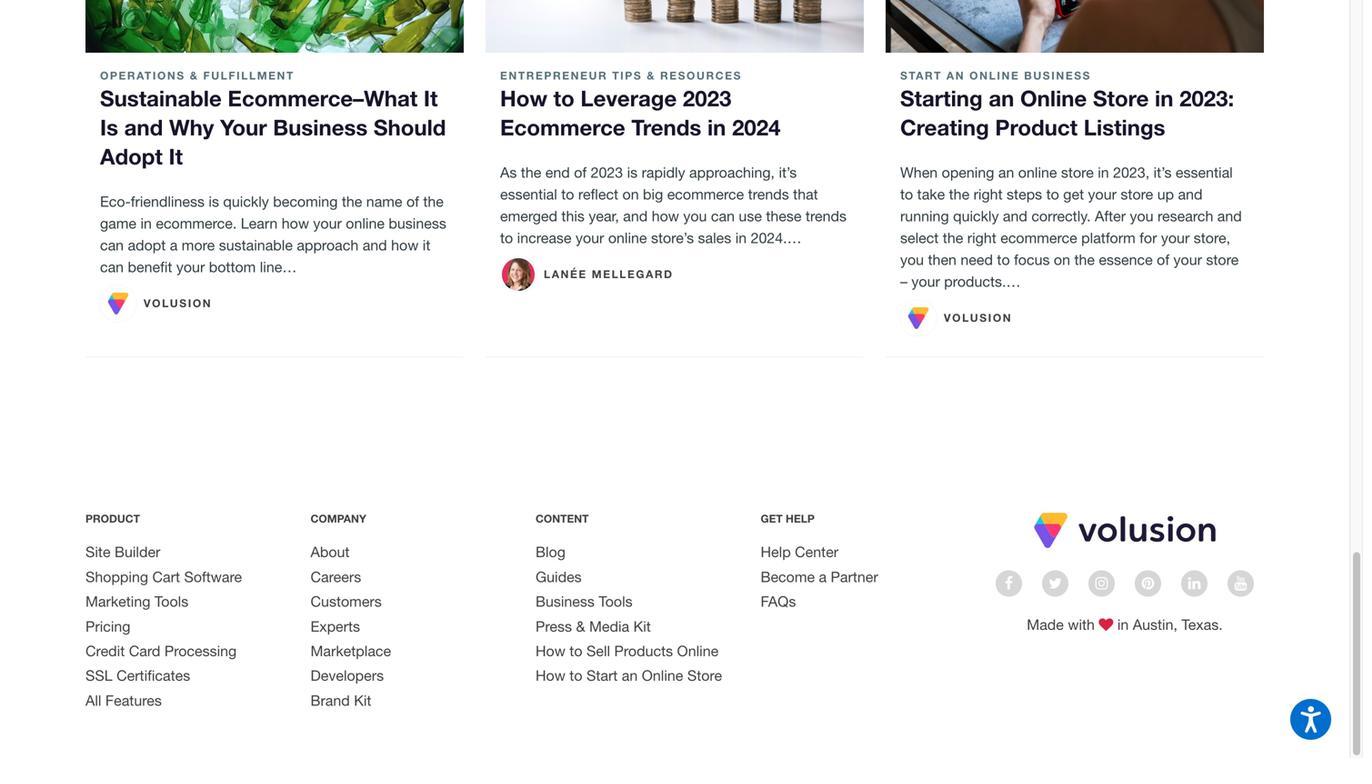Task type: describe. For each thing, give the bounding box(es) containing it.
eco-
[[100, 193, 131, 210]]

2 horizontal spatial store
[[1206, 252, 1239, 268]]

of inside eco-friendliness is quickly becoming the name of the game in ecommerce. learn how your online business can adopt a more sustainable approach and how it can benefit your bottom line…
[[407, 193, 419, 210]]

brand kit link
[[311, 692, 372, 709]]

and inside as the end of 2023 is rapidly approaching, it's essential to reflect on big ecommerce trends that emerged this year, and how you can use these trends to increase your online store's sales in 2024.…
[[623, 208, 648, 225]]

how inside as the end of 2023 is rapidly approaching, it's essential to reflect on big ecommerce trends that emerged this year, and how you can use these trends to increase your online store's sales in 2024.…
[[652, 208, 679, 225]]

focus
[[1014, 252, 1050, 268]]

becoming
[[273, 193, 338, 210]]

lanée
[[544, 268, 587, 281]]

0 horizontal spatial how
[[282, 215, 309, 232]]

approaching,
[[690, 164, 775, 181]]

sell
[[587, 643, 610, 660]]

ecommerce–what
[[228, 85, 418, 111]]

open accessibe: accessibility options, statement and help image
[[1301, 707, 1321, 733]]

how to start an online store link
[[536, 668, 722, 685]]

faqs link
[[761, 594, 796, 610]]

follow volusion on twitter image
[[1049, 577, 1062, 591]]

to left sell on the left bottom of page
[[570, 643, 583, 660]]

your down more
[[176, 259, 205, 276]]

about careers customers experts marketplace developers brand kit
[[311, 544, 391, 709]]

developers link
[[311, 668, 384, 685]]

credit
[[86, 643, 125, 660]]

guides
[[536, 569, 582, 586]]

store inside the start an online business starting an online store in 2023: creating product listings
[[1093, 85, 1149, 111]]

benefit
[[128, 259, 172, 276]]

ecommerce.
[[156, 215, 237, 232]]

texas.
[[1182, 617, 1223, 634]]

0 vertical spatial store
[[1061, 164, 1094, 181]]

kit for brand
[[354, 692, 372, 709]]

start inside blog guides business tools press & media kit how to sell products online how to start an online store
[[587, 668, 618, 685]]

should
[[374, 114, 446, 140]]

up
[[1158, 186, 1174, 203]]

software
[[184, 569, 242, 586]]

quickly inside eco-friendliness is quickly becoming the name of the game in ecommerce. learn how your online business can adopt a more sustainable approach and how it can benefit your bottom line…
[[223, 193, 269, 210]]

end
[[546, 164, 570, 181]]

the up business
[[423, 193, 444, 210]]

more
[[182, 237, 215, 254]]

reflect
[[578, 186, 619, 203]]

line…
[[260, 259, 297, 276]]

become a partner link
[[761, 569, 878, 586]]

2 vertical spatial how
[[536, 668, 566, 685]]

blog link
[[536, 544, 566, 561]]

the left name
[[342, 193, 362, 210]]

of inside when opening an online store in 2023, it's essential to take the right steps to get your store up and running quickly and correctly. after you research and select the right ecommerce platform for your store, you then need to focus on the essence of your store – your products.…
[[1157, 252, 1170, 268]]

experts
[[311, 618, 360, 635]]

fulfillment
[[203, 69, 295, 82]]

an inside when opening an online store in 2023, it's essential to take the right steps to get your store up and running quickly and correctly. after you research and select the right ecommerce platform for your store, you then need to focus on the essence of your store – your products.…
[[999, 164, 1015, 181]]

approach
[[297, 237, 359, 254]]

store inside blog guides business tools press & media kit how to sell products online how to start an online store
[[687, 668, 722, 685]]

1 vertical spatial product
[[86, 513, 140, 525]]

steps
[[1007, 186, 1043, 203]]

game
[[100, 215, 136, 232]]

running
[[900, 208, 949, 225]]

after
[[1095, 208, 1126, 225]]

ecommerce software by volusion image
[[1031, 511, 1219, 550]]

ecommerce inside as the end of 2023 is rapidly approaching, it's essential to reflect on big ecommerce trends that emerged this year, and how you can use these trends to increase your online store's sales in 2024.…
[[667, 186, 744, 203]]

heart image
[[1099, 618, 1114, 633]]

center
[[795, 544, 839, 561]]

business inside the start an online business starting an online store in 2023: creating product listings
[[1024, 69, 1091, 82]]

0 vertical spatial right
[[974, 186, 1003, 203]]

bottom
[[209, 259, 256, 276]]

to down "press & media kit" link
[[570, 668, 583, 685]]

customers
[[311, 594, 382, 610]]

sustainable
[[100, 85, 222, 111]]

& inside operations & fulfillment sustainable ecommerce–what it is and why your business should adopt it
[[190, 69, 199, 82]]

starting
[[900, 85, 983, 111]]

processing
[[164, 643, 237, 660]]

you inside as the end of 2023 is rapidly approaching, it's essential to reflect on big ecommerce trends that emerged this year, and how you can use these trends to increase your online store's sales in 2024.…
[[683, 208, 707, 225]]

1 vertical spatial right
[[968, 230, 997, 247]]

shopping cart software link
[[86, 569, 242, 586]]

and inside operations & fulfillment sustainable ecommerce–what it is and why your business should adopt it
[[124, 114, 163, 140]]

in right heart 'image'
[[1118, 617, 1129, 634]]

credit card processing link
[[86, 643, 237, 660]]

business inside operations & fulfillment sustainable ecommerce–what it is and why your business should adopt it
[[273, 114, 368, 140]]

tools inside site builder shopping cart software marketing tools pricing credit card processing ssl certificates all features
[[155, 594, 188, 610]]

marketing tools link
[[86, 594, 188, 610]]

your up "after"
[[1088, 186, 1117, 203]]

creating
[[900, 114, 989, 140]]

eco-friendliness is quickly becoming the name of the game in ecommerce. learn how your online business can adopt a more sustainable approach and how it can benefit your bottom line…
[[100, 193, 446, 276]]

get
[[1064, 186, 1084, 203]]

& inside blog guides business tools press & media kit how to sell products online how to start an online store
[[576, 618, 585, 635]]

rapidly
[[642, 164, 685, 181]]

increase
[[517, 230, 572, 247]]

how to leverage 2023 ecommerce trends in 2024 image
[[486, 0, 864, 53]]

press & media kit link
[[536, 618, 651, 635]]

the inside as the end of 2023 is rapidly approaching, it's essential to reflect on big ecommerce trends that emerged this year, and how you can use these trends to increase your online store's sales in 2024.…
[[521, 164, 542, 181]]

in austin, texas.
[[1114, 617, 1223, 634]]

company
[[311, 513, 366, 525]]

press
[[536, 618, 572, 635]]

need
[[961, 252, 993, 268]]

1 horizontal spatial you
[[900, 252, 924, 268]]

and inside eco-friendliness is quickly becoming the name of the game in ecommerce. learn how your online business can adopt a more sustainable approach and how it can benefit your bottom line…
[[363, 237, 387, 254]]

made
[[1027, 617, 1064, 634]]

pricing
[[86, 618, 131, 635]]

on inside as the end of 2023 is rapidly approaching, it's essential to reflect on big ecommerce trends that emerged this year, and how you can use these trends to increase your online store's sales in 2024.…
[[623, 186, 639, 203]]

resources
[[660, 69, 742, 82]]

a inside eco-friendliness is quickly becoming the name of the game in ecommerce. learn how your online business can adopt a more sustainable approach and how it can benefit your bottom line…
[[170, 237, 178, 254]]

entrepreneur tips & resources how to leverage 2023 ecommerce trends in 2024
[[500, 69, 781, 140]]

it's inside when opening an online store in 2023, it's essential to take the right steps to get your store up and running quickly and correctly. after you research and select the right ecommerce platform for your store, you then need to focus on the essence of your store – your products.…
[[1154, 164, 1172, 181]]

in inside the start an online business starting an online store in 2023: creating product listings
[[1155, 85, 1174, 111]]

partner
[[831, 569, 878, 586]]

online inside when opening an online store in 2023, it's essential to take the right steps to get your store up and running quickly and correctly. after you research and select the right ecommerce platform for your store, you then need to focus on the essence of your store – your products.…
[[1019, 164, 1057, 181]]

big
[[643, 186, 663, 203]]

features
[[105, 692, 162, 709]]

products.…
[[944, 273, 1021, 290]]

in inside as the end of 2023 is rapidly approaching, it's essential to reflect on big ecommerce trends that emerged this year, and how you can use these trends to increase your online store's sales in 2024.…
[[736, 230, 747, 247]]

sustainable ecommerce–what it is and why your business should adopt it image
[[86, 0, 464, 53]]

when opening an online store in 2023, it's essential to take the right steps to get your store up and running quickly and correctly. after you research and select the right ecommerce platform for your store, you then need to focus on the essence of your store – your products.…
[[900, 164, 1242, 290]]

blog guides business tools press & media kit how to sell products online how to start an online store
[[536, 544, 722, 685]]

take
[[917, 186, 945, 203]]

products
[[614, 643, 673, 660]]

your down store,
[[1174, 252, 1202, 268]]

use
[[739, 208, 762, 225]]

an up starting
[[947, 69, 965, 82]]

to up this
[[561, 186, 574, 203]]

developers
[[311, 668, 384, 685]]

ecommerce inside when opening an online store in 2023, it's essential to take the right steps to get your store up and running quickly and correctly. after you research and select the right ecommerce platform for your store, you then need to focus on the essence of your store – your products.…
[[1001, 230, 1078, 247]]

why
[[169, 114, 214, 140]]

business tools link
[[536, 594, 633, 610]]

this
[[562, 208, 585, 225]]

–
[[900, 273, 908, 290]]



Task type: vqa. For each thing, say whether or not it's contained in the screenshot.


Task type: locate. For each thing, give the bounding box(es) containing it.
store down how to sell products online link
[[687, 668, 722, 685]]

is up ecommerce. in the left top of the page
[[209, 193, 219, 210]]

0 vertical spatial how
[[500, 85, 548, 111]]

trends
[[748, 186, 789, 203], [806, 208, 847, 225]]

2 vertical spatial of
[[1157, 252, 1170, 268]]

help
[[786, 513, 815, 525], [761, 544, 791, 561]]

ecommerce
[[500, 114, 626, 140]]

business
[[389, 215, 446, 232]]

0 horizontal spatial you
[[683, 208, 707, 225]]

builder
[[115, 544, 160, 561]]

careers link
[[311, 569, 361, 586]]

store down store,
[[1206, 252, 1239, 268]]

0 horizontal spatial store
[[1061, 164, 1094, 181]]

to
[[554, 85, 575, 111], [561, 186, 574, 203], [900, 186, 913, 203], [1047, 186, 1060, 203], [500, 230, 513, 247], [997, 252, 1010, 268], [570, 643, 583, 660], [570, 668, 583, 685]]

in inside entrepreneur tips & resources how to leverage 2023 ecommerce trends in 2024
[[708, 114, 726, 140]]

start
[[900, 69, 942, 82], [587, 668, 618, 685]]

for
[[1140, 230, 1157, 247]]

adopt
[[100, 143, 163, 169]]

volusion link down benefit
[[100, 286, 212, 322]]

1 horizontal spatial kit
[[634, 618, 651, 635]]

essential up research
[[1176, 164, 1233, 181]]

and up store,
[[1218, 208, 1242, 225]]

2 horizontal spatial online
[[1019, 164, 1057, 181]]

and up research
[[1178, 186, 1203, 203]]

of inside as the end of 2023 is rapidly approaching, it's essential to reflect on big ecommerce trends that emerged this year, and how you can use these trends to increase your online store's sales in 2024.…
[[574, 164, 587, 181]]

pricing link
[[86, 618, 131, 635]]

trends down that
[[806, 208, 847, 225]]

become
[[761, 569, 815, 586]]

can up sales
[[711, 208, 735, 225]]

essential inside as the end of 2023 is rapidly approaching, it's essential to reflect on big ecommerce trends that emerged this year, and how you can use these trends to increase your online store's sales in 2024.…
[[500, 186, 557, 203]]

0 vertical spatial volusion
[[144, 297, 212, 310]]

austin,
[[1133, 617, 1178, 634]]

1 vertical spatial trends
[[806, 208, 847, 225]]

ecommerce down approaching,
[[667, 186, 744, 203]]

0 horizontal spatial of
[[407, 193, 419, 210]]

1 horizontal spatial it's
[[1154, 164, 1172, 181]]

1 horizontal spatial it
[[424, 85, 438, 111]]

tools up media on the left bottom of the page
[[599, 594, 633, 610]]

online inside as the end of 2023 is rapidly approaching, it's essential to reflect on big ecommerce trends that emerged this year, and how you can use these trends to increase your online store's sales in 2024.…
[[608, 230, 647, 247]]

an down how to sell products online link
[[622, 668, 638, 685]]

2 vertical spatial can
[[100, 259, 124, 276]]

2023 inside as the end of 2023 is rapidly approaching, it's essential to reflect on big ecommerce trends that emerged this year, and how you can use these trends to increase your online store's sales in 2024.…
[[591, 164, 623, 181]]

emerged
[[500, 208, 558, 225]]

tools inside blog guides business tools press & media kit how to sell products online how to start an online store
[[599, 594, 633, 610]]

1 vertical spatial volusion
[[944, 312, 1013, 324]]

product
[[995, 114, 1078, 140], [86, 513, 140, 525]]

online up steps
[[1019, 164, 1057, 181]]

0 vertical spatial help
[[786, 513, 815, 525]]

0 horizontal spatial it
[[169, 143, 183, 169]]

store down the '2023,'
[[1121, 186, 1154, 203]]

quickly up learn
[[223, 193, 269, 210]]

help up become
[[761, 544, 791, 561]]

how to sell products online link
[[536, 643, 719, 660]]

0 horizontal spatial tools
[[155, 594, 188, 610]]

in up adopt on the left top
[[140, 215, 152, 232]]

product up steps
[[995, 114, 1078, 140]]

site
[[86, 544, 111, 561]]

help right get
[[786, 513, 815, 525]]

on
[[623, 186, 639, 203], [1054, 252, 1071, 268]]

0 vertical spatial of
[[574, 164, 587, 181]]

to right need
[[997, 252, 1010, 268]]

start down sell on the left bottom of page
[[587, 668, 618, 685]]

ecommerce up focus
[[1001, 230, 1078, 247]]

1 horizontal spatial essential
[[1176, 164, 1233, 181]]

entrepreneur
[[500, 69, 608, 82]]

careers
[[311, 569, 361, 586]]

business inside blog guides business tools press & media kit how to sell products online how to start an online store
[[536, 594, 595, 610]]

tips
[[612, 69, 642, 82]]

2024.…
[[751, 230, 802, 247]]

your
[[1088, 186, 1117, 203], [313, 215, 342, 232], [576, 230, 604, 247], [1161, 230, 1190, 247], [1174, 252, 1202, 268], [176, 259, 205, 276], [912, 273, 940, 290]]

follow volusion on youtube image
[[1235, 577, 1247, 591]]

and down big
[[623, 208, 648, 225]]

0 vertical spatial on
[[623, 186, 639, 203]]

0 vertical spatial trends
[[748, 186, 789, 203]]

1 horizontal spatial online
[[608, 230, 647, 247]]

follow volusion on facebook image
[[1005, 577, 1013, 591]]

your right – on the right top
[[912, 273, 940, 290]]

0 horizontal spatial volusion link
[[100, 286, 212, 322]]

faqs
[[761, 594, 796, 610]]

how inside entrepreneur tips & resources how to leverage 2023 ecommerce trends in 2024
[[500, 85, 548, 111]]

to down entrepreneur
[[554, 85, 575, 111]]

adopt
[[128, 237, 166, 254]]

on left big
[[623, 186, 639, 203]]

help center link
[[761, 544, 839, 561]]

a inside help center become a partner faqs
[[819, 569, 827, 586]]

lanée mellegard
[[544, 268, 674, 281]]

tools
[[155, 594, 188, 610], [599, 594, 633, 610]]

2023 inside entrepreneur tips & resources how to leverage 2023 ecommerce trends in 2024
[[683, 85, 732, 111]]

site builder link
[[86, 544, 160, 561]]

your
[[220, 114, 267, 140]]

online up starting
[[970, 69, 1020, 82]]

0 horizontal spatial kit
[[354, 692, 372, 709]]

0 vertical spatial can
[[711, 208, 735, 225]]

an right starting
[[989, 85, 1014, 111]]

media
[[589, 618, 630, 635]]

volusion down products.…
[[944, 312, 1013, 324]]

kit down developers link
[[354, 692, 372, 709]]

it's up up
[[1154, 164, 1172, 181]]

is
[[627, 164, 638, 181], [209, 193, 219, 210]]

0 vertical spatial product
[[995, 114, 1078, 140]]

get
[[761, 513, 783, 525]]

of up business
[[407, 193, 419, 210]]

a down 'center'
[[819, 569, 827, 586]]

0 horizontal spatial start
[[587, 668, 618, 685]]

0 vertical spatial kit
[[634, 618, 651, 635]]

follow volusion on linkedin image
[[1188, 577, 1201, 591]]

kit inside about careers customers experts marketplace developers brand kit
[[354, 692, 372, 709]]

then
[[928, 252, 957, 268]]

1 horizontal spatial of
[[574, 164, 587, 181]]

0 vertical spatial ecommerce
[[667, 186, 744, 203]]

0 horizontal spatial &
[[190, 69, 199, 82]]

of down for
[[1157, 252, 1170, 268]]

your up 'approach'
[[313, 215, 342, 232]]

how up store's
[[652, 208, 679, 225]]

online
[[970, 69, 1020, 82], [1021, 85, 1087, 111], [677, 643, 719, 660], [642, 668, 683, 685]]

1 horizontal spatial quickly
[[953, 208, 999, 225]]

in down use at right top
[[736, 230, 747, 247]]

can inside as the end of 2023 is rapidly approaching, it's essential to reflect on big ecommerce trends that emerged this year, and how you can use these trends to increase your online store's sales in 2024.…
[[711, 208, 735, 225]]

in left 2024
[[708, 114, 726, 140]]

ecommerce
[[667, 186, 744, 203], [1001, 230, 1078, 247]]

is inside eco-friendliness is quickly becoming the name of the game in ecommerce. learn how your online business can adopt a more sustainable approach and how it can benefit your bottom line…
[[209, 193, 219, 210]]

0 horizontal spatial on
[[623, 186, 639, 203]]

your down research
[[1161, 230, 1190, 247]]

an inside blog guides business tools press & media kit how to sell products online how to start an online store
[[622, 668, 638, 685]]

and down steps
[[1003, 208, 1028, 225]]

is inside as the end of 2023 is rapidly approaching, it's essential to reflect on big ecommerce trends that emerged this year, and how you can use these trends to increase your online store's sales in 2024.…
[[627, 164, 638, 181]]

start an online business starting an online store in 2023: creating product listings
[[900, 69, 1234, 140]]

the down 'platform'
[[1075, 252, 1095, 268]]

0 horizontal spatial quickly
[[223, 193, 269, 210]]

it up should
[[424, 85, 438, 111]]

operations
[[100, 69, 185, 82]]

in
[[1155, 85, 1174, 111], [708, 114, 726, 140], [1098, 164, 1109, 181], [140, 215, 152, 232], [736, 230, 747, 247], [1118, 617, 1129, 634]]

1 vertical spatial of
[[407, 193, 419, 210]]

2023 up reflect
[[591, 164, 623, 181]]

1 vertical spatial store
[[1121, 186, 1154, 203]]

sales
[[698, 230, 732, 247]]

1 horizontal spatial 2023
[[683, 85, 732, 111]]

follow volusion on pinterest image
[[1142, 577, 1155, 591]]

& right tips
[[647, 69, 656, 82]]

1 vertical spatial how
[[536, 643, 566, 660]]

store's
[[651, 230, 694, 247]]

1 horizontal spatial volusion link
[[900, 300, 1013, 337]]

2 horizontal spatial you
[[1130, 208, 1154, 225]]

1 vertical spatial business
[[273, 114, 368, 140]]

0 vertical spatial is
[[627, 164, 638, 181]]

all features link
[[86, 692, 162, 709]]

is
[[100, 114, 118, 140]]

in inside when opening an online store in 2023, it's essential to take the right steps to get your store up and running quickly and correctly. after you research and select the right ecommerce platform for your store, you then need to focus on the essence of your store – your products.…
[[1098, 164, 1109, 181]]

card
[[129, 643, 160, 660]]

help inside help center become a partner faqs
[[761, 544, 791, 561]]

volusion down benefit
[[144, 297, 212, 310]]

0 horizontal spatial ecommerce
[[667, 186, 744, 203]]

and up adopt
[[124, 114, 163, 140]]

on inside when opening an online store in 2023, it's essential to take the right steps to get your store up and running quickly and correctly. after you research and select the right ecommerce platform for your store, you then need to focus on the essence of your store – your products.…
[[1054, 252, 1071, 268]]

0 horizontal spatial trends
[[748, 186, 789, 203]]

how down becoming
[[282, 215, 309, 232]]

the right as
[[521, 164, 542, 181]]

volusion link for sustainable ecommerce–what it is and why your business should adopt it
[[100, 286, 212, 322]]

right up need
[[968, 230, 997, 247]]

1 horizontal spatial product
[[995, 114, 1078, 140]]

online down products
[[642, 668, 683, 685]]

tools down cart
[[155, 594, 188, 610]]

quickly up need
[[953, 208, 999, 225]]

you up for
[[1130, 208, 1154, 225]]

& down business tools link
[[576, 618, 585, 635]]

online down starting an online store in 2023: creating product listings image at the right top of page
[[1021, 85, 1087, 111]]

0 horizontal spatial product
[[86, 513, 140, 525]]

essential inside when opening an online store in 2023, it's essential to take the right steps to get your store up and running quickly and correctly. after you research and select the right ecommerce platform for your store, you then need to focus on the essence of your store – your products.…
[[1176, 164, 1233, 181]]

product up site builder link
[[86, 513, 140, 525]]

essential up the emerged
[[500, 186, 557, 203]]

1 horizontal spatial &
[[576, 618, 585, 635]]

1 vertical spatial 2023
[[591, 164, 623, 181]]

brand
[[311, 692, 350, 709]]

0 horizontal spatial business
[[273, 114, 368, 140]]

can left benefit
[[100, 259, 124, 276]]

of right end
[[574, 164, 587, 181]]

can down the game
[[100, 237, 124, 254]]

2023,
[[1113, 164, 1150, 181]]

1 horizontal spatial is
[[627, 164, 638, 181]]

and
[[124, 114, 163, 140], [1178, 186, 1203, 203], [623, 208, 648, 225], [1003, 208, 1028, 225], [1218, 208, 1242, 225], [363, 237, 387, 254]]

1 vertical spatial essential
[[500, 186, 557, 203]]

1 vertical spatial can
[[100, 237, 124, 254]]

marketplace link
[[311, 643, 391, 660]]

to left take
[[900, 186, 913, 203]]

how left it
[[391, 237, 419, 254]]

online down year,
[[608, 230, 647, 247]]

in left the '2023,'
[[1098, 164, 1109, 181]]

2 horizontal spatial &
[[647, 69, 656, 82]]

1 vertical spatial on
[[1054, 252, 1071, 268]]

0 vertical spatial business
[[1024, 69, 1091, 82]]

2 horizontal spatial how
[[652, 208, 679, 225]]

the down opening
[[949, 186, 970, 203]]

business
[[1024, 69, 1091, 82], [273, 114, 368, 140], [536, 594, 595, 610]]

marketing
[[86, 594, 150, 610]]

your down year,
[[576, 230, 604, 247]]

0 vertical spatial 2023
[[683, 85, 732, 111]]

2 it's from the left
[[1154, 164, 1172, 181]]

online inside eco-friendliness is quickly becoming the name of the game in ecommerce. learn how your online business can adopt a more sustainable approach and how it can benefit your bottom line…
[[346, 215, 385, 232]]

it
[[423, 237, 431, 254]]

online
[[1019, 164, 1057, 181], [346, 215, 385, 232], [608, 230, 647, 247]]

online right products
[[677, 643, 719, 660]]

quickly
[[223, 193, 269, 210], [953, 208, 999, 225]]

0 vertical spatial store
[[1093, 85, 1149, 111]]

& inside entrepreneur tips & resources how to leverage 2023 ecommerce trends in 2024
[[647, 69, 656, 82]]

0 horizontal spatial is
[[209, 193, 219, 210]]

2 vertical spatial store
[[1206, 252, 1239, 268]]

kit for media
[[634, 618, 651, 635]]

blog
[[536, 544, 566, 561]]

1 vertical spatial it
[[169, 143, 183, 169]]

store
[[1061, 164, 1094, 181], [1121, 186, 1154, 203], [1206, 252, 1239, 268]]

when
[[900, 164, 938, 181]]

leverage
[[581, 85, 677, 111]]

store up get
[[1061, 164, 1094, 181]]

2023:
[[1180, 85, 1234, 111]]

1 horizontal spatial a
[[819, 569, 827, 586]]

product inside the start an online business starting an online store in 2023: creating product listings
[[995, 114, 1078, 140]]

0 horizontal spatial essential
[[500, 186, 557, 203]]

1 horizontal spatial how
[[391, 237, 419, 254]]

volusion for listings
[[944, 312, 1013, 324]]

1 horizontal spatial tools
[[599, 594, 633, 610]]

start up starting
[[900, 69, 942, 82]]

1 it's from the left
[[779, 164, 797, 181]]

follow volusion on instagram image
[[1096, 577, 1108, 591]]

that
[[793, 186, 818, 203]]

1 horizontal spatial store
[[1121, 186, 1154, 203]]

business down ecommerce–what
[[273, 114, 368, 140]]

can
[[711, 208, 735, 225], [100, 237, 124, 254], [100, 259, 124, 276]]

starting an online store in 2023: creating product listings image
[[886, 0, 1264, 53]]

store up listings
[[1093, 85, 1149, 111]]

an
[[947, 69, 965, 82], [989, 85, 1014, 111], [999, 164, 1015, 181], [622, 668, 638, 685]]

of
[[574, 164, 587, 181], [407, 193, 419, 210], [1157, 252, 1170, 268]]

right down opening
[[974, 186, 1003, 203]]

volusion link for starting an online store in 2023: creating product listings
[[900, 300, 1013, 337]]

to down the emerged
[[500, 230, 513, 247]]

help center become a partner faqs
[[761, 544, 878, 610]]

0 vertical spatial start
[[900, 69, 942, 82]]

1 vertical spatial start
[[587, 668, 618, 685]]

experts link
[[311, 618, 360, 635]]

quickly inside when opening an online store in 2023, it's essential to take the right steps to get your store up and running quickly and correctly. after you research and select the right ecommerce platform for your store, you then need to focus on the essence of your store – your products.…
[[953, 208, 999, 225]]

kit up products
[[634, 618, 651, 635]]

research
[[1158, 208, 1214, 225]]

kit inside blog guides business tools press & media kit how to sell products online how to start an online store
[[634, 618, 651, 635]]

0 horizontal spatial store
[[687, 668, 722, 685]]

get help
[[761, 513, 815, 525]]

1 horizontal spatial trends
[[806, 208, 847, 225]]

1 vertical spatial a
[[819, 569, 827, 586]]

site builder shopping cart software marketing tools pricing credit card processing ssl certificates all features
[[86, 544, 242, 709]]

volusion for adopt
[[144, 297, 212, 310]]

1 vertical spatial ecommerce
[[1001, 230, 1078, 247]]

certificates
[[116, 668, 190, 685]]

1 horizontal spatial business
[[536, 594, 595, 610]]

0 horizontal spatial volusion
[[144, 297, 212, 310]]

1 vertical spatial store
[[687, 668, 722, 685]]

your inside as the end of 2023 is rapidly approaching, it's essential to reflect on big ecommerce trends that emerged this year, and how you can use these trends to increase your online store's sales in 2024.…
[[576, 230, 604, 247]]

2023 down resources
[[683, 85, 732, 111]]

about link
[[311, 544, 350, 561]]

0 horizontal spatial a
[[170, 237, 178, 254]]

1 vertical spatial kit
[[354, 692, 372, 709]]

0 horizontal spatial 2023
[[591, 164, 623, 181]]

a left more
[[170, 237, 178, 254]]

2 horizontal spatial business
[[1024, 69, 1091, 82]]

business down guides link
[[536, 594, 595, 610]]

name
[[366, 193, 403, 210]]

to left get
[[1047, 186, 1060, 203]]

friendliness
[[131, 193, 205, 210]]

in left "2023:"
[[1155, 85, 1174, 111]]

0 vertical spatial a
[[170, 237, 178, 254]]

the up then
[[943, 230, 964, 247]]

1 horizontal spatial volusion
[[944, 312, 1013, 324]]

0 vertical spatial essential
[[1176, 164, 1233, 181]]

1 horizontal spatial store
[[1093, 85, 1149, 111]]

in inside eco-friendliness is quickly becoming the name of the game in ecommerce. learn how your online business can adopt a more sustainable approach and how it can benefit your bottom line…
[[140, 215, 152, 232]]

2 vertical spatial business
[[536, 594, 595, 610]]

you up sales
[[683, 208, 707, 225]]

to inside entrepreneur tips & resources how to leverage 2023 ecommerce trends in 2024
[[554, 85, 575, 111]]

1 vertical spatial is
[[209, 193, 219, 210]]

it's up that
[[779, 164, 797, 181]]

& up sustainable
[[190, 69, 199, 82]]

it's inside as the end of 2023 is rapidly approaching, it's essential to reflect on big ecommerce trends that emerged this year, and how you can use these trends to increase your online store's sales in 2024.…
[[779, 164, 797, 181]]

2 tools from the left
[[599, 594, 633, 610]]

store,
[[1194, 230, 1231, 247]]

1 tools from the left
[[155, 594, 188, 610]]

1 horizontal spatial start
[[900, 69, 942, 82]]

volusion link down products.…
[[900, 300, 1013, 337]]

essence
[[1099, 252, 1153, 268]]

1 horizontal spatial on
[[1054, 252, 1071, 268]]

start inside the start an online business starting an online store in 2023: creating product listings
[[900, 69, 942, 82]]

and down name
[[363, 237, 387, 254]]

business down starting an online store in 2023: creating product listings image at the right top of page
[[1024, 69, 1091, 82]]

1 vertical spatial help
[[761, 544, 791, 561]]

2 horizontal spatial of
[[1157, 252, 1170, 268]]

select
[[900, 230, 939, 247]]

shopping
[[86, 569, 148, 586]]

trends
[[632, 114, 702, 140]]

listings
[[1084, 114, 1166, 140]]

you down select
[[900, 252, 924, 268]]

online down name
[[346, 215, 385, 232]]

0 horizontal spatial online
[[346, 215, 385, 232]]

0 horizontal spatial it's
[[779, 164, 797, 181]]

it down "why"
[[169, 143, 183, 169]]

1 horizontal spatial ecommerce
[[1001, 230, 1078, 247]]

kit
[[634, 618, 651, 635], [354, 692, 372, 709]]

trends up these
[[748, 186, 789, 203]]

0 vertical spatial it
[[424, 85, 438, 111]]

is left rapidly
[[627, 164, 638, 181]]



